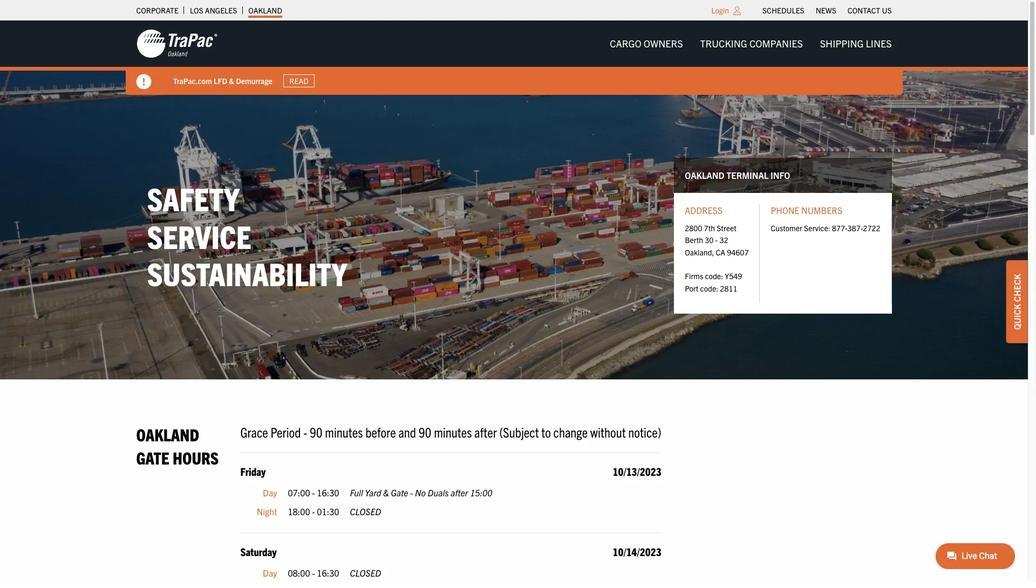 Task type: vqa. For each thing, say whether or not it's contained in the screenshot.
2722
yes



Task type: locate. For each thing, give the bounding box(es) containing it.
quick
[[1012, 304, 1023, 330]]

1 16:30 from the top
[[317, 488, 339, 499]]

0 horizontal spatial gate
[[136, 448, 169, 469]]

no
[[415, 488, 426, 499]]

- left 32
[[715, 235, 718, 245]]

0 horizontal spatial after
[[451, 488, 468, 499]]

2 day from the top
[[263, 568, 277, 579]]

after right duals
[[451, 488, 468, 499]]

2 horizontal spatial oakland
[[685, 170, 725, 181]]

0 vertical spatial day
[[263, 488, 277, 499]]

change
[[554, 424, 588, 441]]

08:00
[[288, 568, 310, 579]]

& for demurrage
[[229, 76, 234, 86]]

1 vertical spatial after
[[451, 488, 468, 499]]

saturday
[[240, 546, 277, 559]]

-
[[715, 235, 718, 245], [303, 424, 307, 441], [312, 488, 315, 499], [410, 488, 413, 499], [312, 507, 315, 518], [312, 568, 315, 579]]

90
[[310, 424, 323, 441], [419, 424, 432, 441]]

light image
[[734, 6, 741, 15]]

corporate link
[[136, 3, 179, 18]]

day
[[263, 488, 277, 499], [263, 568, 277, 579]]

gate
[[136, 448, 169, 469], [391, 488, 408, 499]]

- left no
[[410, 488, 413, 499]]

- inside 2800 7th street berth 30 - 32 oakland, ca 94607
[[715, 235, 718, 245]]

0 vertical spatial gate
[[136, 448, 169, 469]]

2800
[[685, 223, 702, 233]]

full
[[350, 488, 363, 499]]

0 vertical spatial &
[[229, 76, 234, 86]]

oakland right angeles
[[248, 5, 282, 15]]

closed
[[350, 507, 381, 518], [350, 568, 381, 579]]

news
[[816, 5, 836, 15]]

closed right 08:00 - 16:30
[[350, 568, 381, 579]]

oakland,
[[685, 248, 714, 257]]

0 horizontal spatial minutes
[[325, 424, 363, 441]]

1 vertical spatial code:
[[700, 284, 718, 293]]

code:
[[705, 272, 723, 281], [700, 284, 718, 293]]

2811
[[720, 284, 738, 293]]

after left (subject
[[474, 424, 497, 441]]

1 day from the top
[[263, 488, 277, 499]]

0 horizontal spatial oakland
[[136, 424, 199, 445]]

trapac.com lfd & demurrage
[[173, 76, 272, 86]]

- right 08:00
[[312, 568, 315, 579]]

1 horizontal spatial minutes
[[434, 424, 472, 441]]

menu bar containing schedules
[[757, 3, 898, 18]]

to
[[541, 424, 551, 441]]

2 vertical spatial oakland
[[136, 424, 199, 445]]

solid image
[[136, 74, 151, 90]]

shipping lines link
[[812, 33, 901, 55]]

minutes
[[325, 424, 363, 441], [434, 424, 472, 441]]

menu bar up shipping at right
[[757, 3, 898, 18]]

1 closed from the top
[[350, 507, 381, 518]]

1 horizontal spatial oakland
[[248, 5, 282, 15]]

& right lfd
[[229, 76, 234, 86]]

cargo
[[610, 37, 642, 50]]

2 90 from the left
[[419, 424, 432, 441]]

0 vertical spatial code:
[[705, 272, 723, 281]]

phone
[[771, 205, 800, 216]]

demurrage
[[236, 76, 272, 86]]

login link
[[712, 5, 729, 15]]

shipping
[[820, 37, 864, 50]]

0 horizontal spatial 90
[[310, 424, 323, 441]]

1 vertical spatial &
[[383, 488, 389, 499]]

18:00 - 01:30
[[288, 507, 339, 518]]

before
[[366, 424, 396, 441]]

0 vertical spatial 16:30
[[317, 488, 339, 499]]

16:30 right 08:00
[[317, 568, 339, 579]]

- right 07:00
[[312, 488, 315, 499]]

oakland inside oakland gate hours
[[136, 424, 199, 445]]

closed down yard
[[350, 507, 381, 518]]

menu bar down light icon
[[601, 33, 901, 55]]

code: up 2811
[[705, 272, 723, 281]]

schedules
[[763, 5, 805, 15]]

1 horizontal spatial 90
[[419, 424, 432, 441]]

check
[[1012, 274, 1023, 302]]

01:30
[[317, 507, 339, 518]]

1 vertical spatial menu bar
[[601, 33, 901, 55]]

banner
[[0, 21, 1036, 95]]

oakland
[[248, 5, 282, 15], [685, 170, 725, 181], [136, 424, 199, 445]]

menu bar
[[757, 3, 898, 18], [601, 33, 901, 55]]

lfd
[[213, 76, 227, 86]]

90 right the "period"
[[310, 424, 323, 441]]

firms code:  y549 port code:  2811
[[685, 272, 742, 293]]

day down saturday
[[263, 568, 277, 579]]

2 16:30 from the top
[[317, 568, 339, 579]]

90 right and
[[419, 424, 432, 441]]

trapac.com
[[173, 76, 212, 86]]

corporate
[[136, 5, 179, 15]]

address
[[685, 205, 723, 216]]

cargo owners
[[610, 37, 683, 50]]

minutes right and
[[434, 424, 472, 441]]

minutes left before in the left bottom of the page
[[325, 424, 363, 441]]

firms
[[685, 272, 703, 281]]

hours
[[173, 448, 219, 469]]

2 closed from the top
[[350, 568, 381, 579]]

gate left no
[[391, 488, 408, 499]]

gate left hours
[[136, 448, 169, 469]]

16:30
[[317, 488, 339, 499], [317, 568, 339, 579]]

oakland up hours
[[136, 424, 199, 445]]

10/14/2023
[[613, 546, 662, 559]]

us
[[882, 5, 892, 15]]

1 vertical spatial day
[[263, 568, 277, 579]]

0 horizontal spatial &
[[229, 76, 234, 86]]

night
[[257, 507, 277, 518]]

contact us
[[848, 5, 892, 15]]

service
[[147, 216, 251, 256]]

1 vertical spatial closed
[[350, 568, 381, 579]]

safety service sustainability
[[147, 179, 347, 293]]

customer service: 877-387-2722
[[771, 223, 881, 233]]

closed for 01:30
[[350, 507, 381, 518]]

10/13/2023
[[613, 465, 662, 479]]

y549
[[725, 272, 742, 281]]

2722
[[863, 223, 881, 233]]

grace period - 90 minutes before and 90 minutes after (subject to change without notice)
[[240, 424, 662, 441]]

code: right port
[[700, 284, 718, 293]]

& right yard
[[383, 488, 389, 499]]

0 vertical spatial oakland
[[248, 5, 282, 15]]

day up night
[[263, 488, 277, 499]]

1 vertical spatial 16:30
[[317, 568, 339, 579]]

1 horizontal spatial &
[[383, 488, 389, 499]]

1 vertical spatial oakland
[[685, 170, 725, 181]]

&
[[229, 76, 234, 86], [383, 488, 389, 499]]

0 vertical spatial menu bar
[[757, 3, 898, 18]]

menu bar containing cargo owners
[[601, 33, 901, 55]]

trucking companies
[[700, 37, 803, 50]]

16:30 up "01:30"
[[317, 488, 339, 499]]

1 vertical spatial gate
[[391, 488, 408, 499]]

oakland up address
[[685, 170, 725, 181]]

0 vertical spatial closed
[[350, 507, 381, 518]]

1 horizontal spatial after
[[474, 424, 497, 441]]

contact us link
[[848, 3, 892, 18]]



Task type: describe. For each thing, give the bounding box(es) containing it.
07:00
[[288, 488, 310, 499]]

1 minutes from the left
[[325, 424, 363, 441]]

1 90 from the left
[[310, 424, 323, 441]]

30
[[705, 235, 714, 245]]

los
[[190, 5, 203, 15]]

period
[[271, 424, 301, 441]]

7th
[[704, 223, 715, 233]]

los angeles
[[190, 5, 237, 15]]

sustainability
[[147, 254, 347, 293]]

notice)
[[628, 424, 662, 441]]

oakland image
[[136, 29, 217, 59]]

(subject
[[499, 424, 539, 441]]

terminal
[[727, 170, 769, 181]]

yard
[[365, 488, 381, 499]]

18:00
[[288, 507, 310, 518]]

- right the "period"
[[303, 424, 307, 441]]

duals
[[428, 488, 449, 499]]

oakland for oakland gate hours
[[136, 424, 199, 445]]

port
[[685, 284, 699, 293]]

day for friday
[[263, 488, 277, 499]]

without
[[590, 424, 626, 441]]

16:30 for saturday
[[317, 568, 339, 579]]

day for saturday
[[263, 568, 277, 579]]

2800 7th street berth 30 - 32 oakland, ca 94607
[[685, 223, 749, 257]]

quick check link
[[1007, 261, 1028, 344]]

1 horizontal spatial gate
[[391, 488, 408, 499]]

numbers
[[802, 205, 842, 216]]

& for gate
[[383, 488, 389, 499]]

oakland terminal info
[[685, 170, 790, 181]]

quick check
[[1012, 274, 1023, 330]]

32
[[720, 235, 728, 245]]

companies
[[750, 37, 803, 50]]

94607
[[727, 248, 749, 257]]

read link
[[283, 74, 315, 88]]

owners
[[644, 37, 683, 50]]

angeles
[[205, 5, 237, 15]]

grace
[[240, 424, 268, 441]]

login
[[712, 5, 729, 15]]

gate inside oakland gate hours
[[136, 448, 169, 469]]

- left "01:30"
[[312, 507, 315, 518]]

info
[[771, 170, 790, 181]]

banner containing cargo owners
[[0, 21, 1036, 95]]

phone numbers
[[771, 205, 842, 216]]

lines
[[866, 37, 892, 50]]

schedules link
[[763, 3, 805, 18]]

oakland for oakland
[[248, 5, 282, 15]]

safety
[[147, 179, 240, 218]]

oakland gate hours
[[136, 424, 219, 469]]

oakland link
[[248, 3, 282, 18]]

contact
[[848, 5, 880, 15]]

and
[[399, 424, 416, 441]]

0 vertical spatial after
[[474, 424, 497, 441]]

cargo owners link
[[601, 33, 692, 55]]

15:00
[[470, 488, 492, 499]]

customer
[[771, 223, 803, 233]]

closed for 16:30
[[350, 568, 381, 579]]

service:
[[804, 223, 830, 233]]

street
[[717, 223, 737, 233]]

read
[[289, 76, 308, 86]]

387-
[[848, 223, 863, 233]]

shipping lines
[[820, 37, 892, 50]]

trucking companies link
[[692, 33, 812, 55]]

16:30 for friday
[[317, 488, 339, 499]]

877-
[[832, 223, 848, 233]]

oakland for oakland terminal info
[[685, 170, 725, 181]]

friday
[[240, 465, 266, 479]]

full yard & gate - no duals after 15:00
[[350, 488, 492, 499]]

07:00 - 16:30
[[288, 488, 339, 499]]

news link
[[816, 3, 836, 18]]

berth
[[685, 235, 703, 245]]

trucking
[[700, 37, 747, 50]]

2 minutes from the left
[[434, 424, 472, 441]]

08:00 - 16:30
[[288, 568, 339, 579]]

ca
[[716, 248, 725, 257]]

los angeles link
[[190, 3, 237, 18]]



